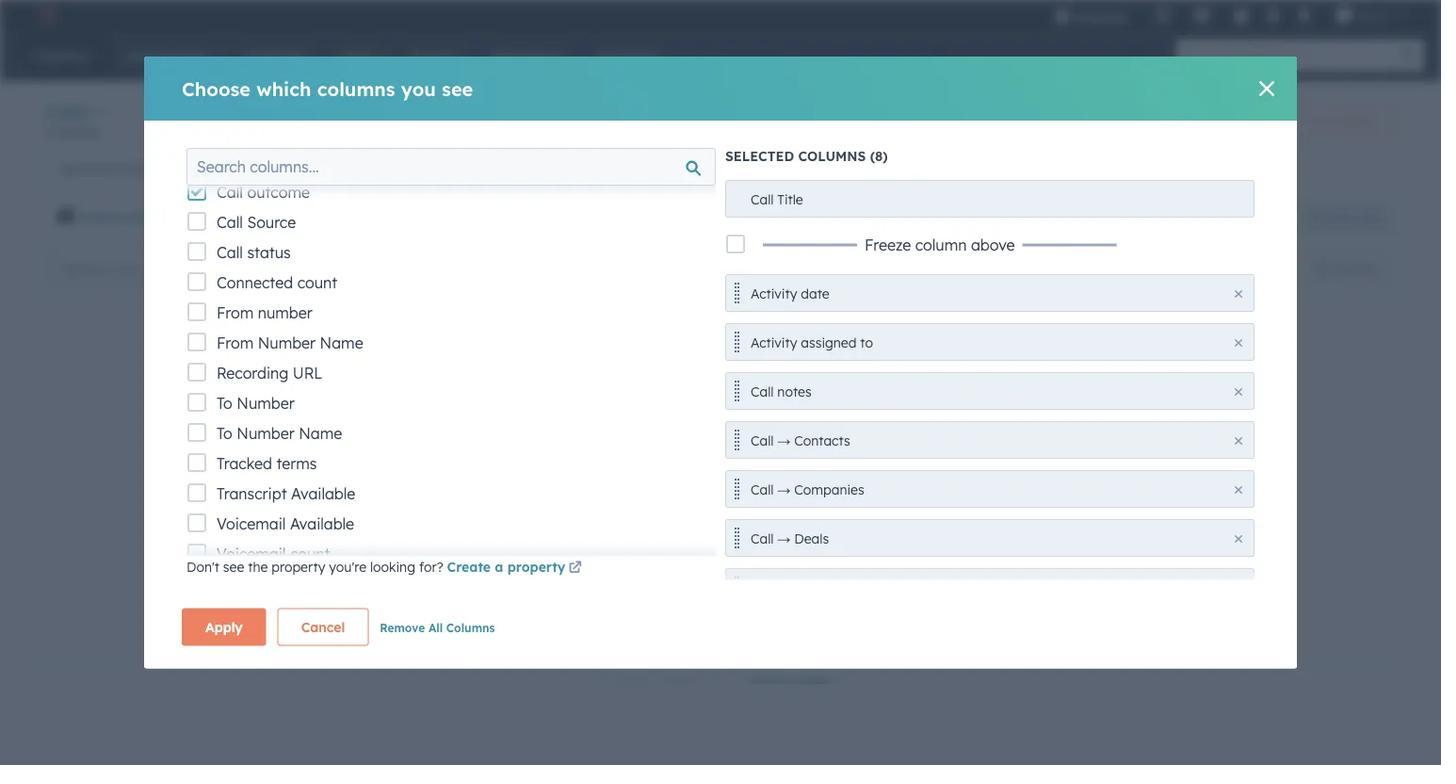 Task type: describe. For each thing, give the bounding box(es) containing it.
→ for companies
[[778, 481, 791, 498]]

analytics
[[1332, 114, 1381, 128]]

name for from number name
[[320, 334, 363, 352]]

25 per page button
[[738, 663, 854, 700]]

seconds
[[621, 426, 672, 442]]

search button
[[1393, 40, 1425, 72]]

call notes
[[751, 383, 812, 400]]

you
[[401, 77, 436, 100]]

call title
[[751, 191, 804, 207]]

export
[[1240, 262, 1276, 276]]

view
[[1357, 211, 1381, 225]]

call left deals at the right bottom of the page
[[751, 530, 774, 547]]

1 horizontal spatial the
[[473, 384, 503, 408]]

to for to number
[[217, 394, 233, 413]]

activity date
[[751, 285, 830, 302]]

to for activity assigned to popup button
[[360, 209, 374, 226]]

call status
[[217, 243, 291, 262]]

looking
[[370, 559, 416, 575]]

in
[[568, 426, 579, 442]]

upgrade
[[1075, 9, 1128, 25]]

columns inside choose which columns you see dialog
[[317, 77, 395, 100]]

to number name
[[217, 424, 342, 443]]

close image for columns
[[1260, 81, 1275, 96]]

title
[[778, 191, 804, 207]]

all for clear
[[883, 209, 900, 226]]

cancel
[[301, 619, 345, 635]]

funky
[[1357, 7, 1389, 23]]

to for to number name
[[217, 424, 233, 443]]

close image for contacts
[[1235, 437, 1243, 444]]

column
[[916, 235, 967, 254]]

save
[[1327, 211, 1353, 225]]

don't
[[187, 559, 220, 575]]

transcript available
[[81, 209, 213, 226]]

close image inside activity date button
[[1235, 290, 1243, 297]]

import button
[[1212, 106, 1282, 136]]

which
[[257, 77, 311, 100]]

up.
[[421, 449, 440, 465]]

transcript for transcript available
[[217, 484, 287, 503]]

search image
[[1402, 49, 1415, 62]]

call up "advanced filters (2)"
[[751, 191, 774, 207]]

funky button
[[1325, 0, 1417, 30]]

call → companies
[[751, 481, 865, 498]]

matches
[[354, 384, 434, 408]]

deals
[[795, 530, 829, 547]]

the inside the expecting to see a new item? try again in a few seconds as the system catches up.
[[694, 426, 713, 442]]

activity date button
[[726, 274, 1255, 311]]

don't see the property you're looking for?
[[187, 559, 447, 575]]

notes
[[778, 383, 812, 400]]

call analytics
[[1309, 114, 1381, 128]]

source
[[247, 213, 296, 232]]

remove
[[380, 621, 425, 635]]

item?
[[469, 426, 503, 442]]

0 horizontal spatial a
[[428, 426, 436, 442]]

apply
[[205, 619, 243, 635]]

try
[[507, 426, 525, 442]]

→ for deals
[[778, 530, 791, 547]]

0 vertical spatial call outcome
[[217, 183, 310, 202]]

25 per page
[[750, 673, 829, 690]]

choose
[[182, 77, 251, 100]]

(2)
[[803, 209, 820, 226]]

outcome inside button
[[778, 579, 833, 596]]

from number
[[217, 303, 313, 322]]

2 horizontal spatial a
[[583, 426, 591, 442]]

records
[[56, 125, 98, 139]]

available for voicemail available
[[290, 515, 354, 533]]

create
[[447, 559, 491, 575]]

call → contacts button
[[726, 421, 1255, 458]]

transcript for transcript available
[[81, 209, 148, 226]]

upgrade image
[[1054, 8, 1071, 25]]

0 vertical spatial see
[[442, 77, 473, 100]]

(8)
[[870, 148, 888, 164]]

0
[[45, 125, 53, 139]]

columns inside 'edit columns' button
[[1335, 262, 1380, 276]]

status
[[247, 243, 291, 262]]

freeze column above
[[865, 235, 1015, 254]]

freeze
[[865, 235, 911, 254]]

edit
[[1311, 262, 1332, 276]]

assigned for activity assigned to popup button
[[297, 209, 356, 226]]

marketplaces image
[[1194, 8, 1211, 25]]

filters.
[[583, 384, 642, 408]]

remove all columns
[[380, 621, 495, 635]]

import
[[1228, 114, 1266, 128]]

activity assigned to for activity assigned to popup button
[[243, 209, 374, 226]]

call down call notes
[[751, 432, 774, 449]]

call left notes
[[751, 383, 774, 400]]

advanced filters (2) button
[[659, 199, 832, 237]]

settings link
[[1262, 5, 1285, 25]]

link opens in a new window image inside the create a property link
[[569, 562, 582, 575]]

you're
[[329, 559, 367, 575]]

call outcome button
[[726, 568, 1255, 605]]

the inside choose which columns you see dialog
[[248, 559, 268, 575]]

save view
[[1327, 211, 1381, 225]]

close image inside the call notes button
[[1235, 388, 1243, 395]]

expecting to see a new item? try again in a few seconds as the system catches up.
[[321, 426, 713, 465]]

help image
[[1233, 8, 1250, 25]]

hubspot image
[[34, 4, 57, 26]]

clear
[[844, 209, 879, 226]]

apply button
[[182, 608, 266, 646]]

voicemail for voicemail available
[[217, 515, 286, 533]]

Search columns... search field
[[187, 148, 716, 186]]

call source
[[217, 213, 296, 232]]

call outcome inside call outcome button
[[751, 579, 833, 596]]

voicemail available
[[217, 515, 354, 533]]

call up call status
[[217, 213, 243, 232]]

connected count
[[217, 273, 338, 292]]

0 records
[[45, 125, 98, 139]]

recorded
[[60, 161, 120, 177]]

no matches for the current filters.
[[321, 384, 642, 408]]

call up 'call source'
[[217, 183, 243, 202]]

count for voicemail count
[[290, 545, 330, 564]]

cancel button
[[278, 608, 369, 646]]

date
[[801, 285, 830, 302]]

above
[[971, 235, 1015, 254]]

next button
[[660, 670, 738, 694]]



Task type: locate. For each thing, give the bounding box(es) containing it.
clear all button
[[832, 199, 912, 237]]

transcript down tracked
[[217, 484, 287, 503]]

from up recording
[[217, 334, 254, 352]]

call
[[1309, 114, 1329, 128], [217, 183, 243, 202], [751, 191, 774, 207], [217, 213, 243, 232], [217, 243, 243, 262], [751, 383, 774, 400], [751, 432, 774, 449], [751, 481, 774, 498], [751, 530, 774, 547], [751, 579, 774, 596]]

1 voicemail from the top
[[217, 515, 286, 533]]

→ left contacts
[[778, 432, 791, 449]]

a right the in
[[583, 426, 591, 442]]

0 horizontal spatial call outcome
[[217, 183, 310, 202]]

tracked terms
[[217, 454, 317, 473]]

call outcome up 'call source'
[[217, 183, 310, 202]]

calling icon button
[[1147, 3, 1179, 28]]

2 voicemail from the top
[[217, 545, 286, 564]]

all right the remove
[[429, 621, 443, 635]]

1 horizontal spatial outcome
[[778, 579, 833, 596]]

terms
[[276, 454, 317, 473]]

activity inside popup button
[[243, 209, 293, 226]]

1 vertical spatial to
[[217, 424, 233, 443]]

all up freeze
[[883, 209, 900, 226]]

prev button
[[588, 670, 660, 694]]

number down 'recording url'
[[237, 394, 295, 413]]

next
[[666, 673, 697, 690]]

1 horizontal spatial see
[[403, 426, 424, 442]]

to for activity assigned to button
[[861, 334, 874, 351]]

2 vertical spatial →
[[778, 530, 791, 547]]

to up tracked
[[217, 424, 233, 443]]

number
[[258, 334, 316, 352], [237, 394, 295, 413], [237, 424, 295, 443]]

Search call name or notes search field
[[50, 252, 272, 286]]

remove all columns button
[[380, 616, 495, 639]]

create a property
[[447, 559, 566, 575]]

1 vertical spatial number
[[237, 394, 295, 413]]

a right "create"
[[495, 559, 504, 575]]

0 vertical spatial close image
[[1235, 339, 1243, 346]]

available for transcript available
[[291, 484, 355, 503]]

2 horizontal spatial the
[[694, 426, 713, 442]]

catches
[[369, 449, 417, 465]]

edit columns
[[1311, 262, 1380, 276]]

number up tracked terms
[[237, 424, 295, 443]]

close image for to
[[1235, 339, 1243, 346]]

→ for contacts
[[778, 432, 791, 449]]

hubspot link
[[23, 4, 71, 26]]

assigned inside button
[[801, 334, 857, 351]]

0 vertical spatial assigned
[[297, 209, 356, 226]]

2 vertical spatial activity
[[751, 334, 798, 351]]

columns
[[799, 148, 866, 164], [447, 621, 495, 635]]

menu item
[[1141, 0, 1145, 30]]

0 horizontal spatial assigned
[[297, 209, 356, 226]]

outcome
[[247, 183, 310, 202], [778, 579, 833, 596]]

activity assigned to button
[[231, 199, 381, 237]]

filters
[[761, 209, 799, 226]]

1 vertical spatial all
[[429, 621, 443, 635]]

0 horizontal spatial all
[[429, 621, 443, 635]]

selected columns (8)
[[726, 148, 888, 164]]

to inside button
[[861, 334, 874, 351]]

see right don't
[[223, 559, 244, 575]]

call inside banner
[[1309, 114, 1329, 128]]

as
[[675, 426, 690, 442]]

close image
[[1260, 81, 1275, 96], [1235, 290, 1243, 297], [1235, 437, 1243, 444], [1235, 535, 1243, 542]]

settings image
[[1265, 8, 1282, 25]]

close image inside activity assigned to button
[[1235, 339, 1243, 346]]

1 property from the left
[[272, 559, 325, 575]]

0 vertical spatial activity
[[243, 209, 293, 226]]

expecting
[[321, 426, 383, 442]]

notifications button
[[1289, 0, 1321, 30]]

name for to number name
[[299, 424, 342, 443]]

1 vertical spatial activity
[[751, 285, 798, 302]]

call inside button
[[751, 481, 774, 498]]

1 link opens in a new window image from the top
[[569, 557, 582, 580]]

recording url
[[217, 364, 323, 383]]

assigned right source
[[297, 209, 356, 226]]

0 horizontal spatial the
[[248, 559, 268, 575]]

1 horizontal spatial a
[[495, 559, 504, 575]]

save view button
[[1294, 203, 1397, 233]]

recorded calls button
[[45, 150, 469, 188]]

from
[[217, 303, 254, 322], [217, 334, 254, 352]]

see inside the expecting to see a new item? try again in a few seconds as the system catches up.
[[403, 426, 424, 442]]

2 horizontal spatial see
[[442, 77, 473, 100]]

transcript inside choose which columns you see dialog
[[217, 484, 287, 503]]

columns right edit
[[1335, 262, 1380, 276]]

activity assigned to inside popup button
[[243, 209, 374, 226]]

1 vertical spatial see
[[403, 426, 424, 442]]

from number name
[[217, 334, 363, 352]]

0 horizontal spatial to
[[360, 209, 374, 226]]

1 vertical spatial close image
[[1235, 388, 1243, 395]]

number down number
[[258, 334, 316, 352]]

a inside choose which columns you see dialog
[[495, 559, 504, 575]]

all for remove
[[429, 621, 443, 635]]

to inside the expecting to see a new item? try again in a few seconds as the system catches up.
[[387, 426, 400, 442]]

help button
[[1226, 0, 1258, 30]]

all
[[883, 209, 900, 226], [429, 621, 443, 635]]

system
[[321, 449, 365, 465]]

1 vertical spatial →
[[778, 481, 791, 498]]

close image for deals
[[1235, 535, 1243, 542]]

1 horizontal spatial transcript
[[217, 484, 287, 503]]

call up call → deals
[[751, 481, 774, 498]]

2 → from the top
[[778, 481, 791, 498]]

columns inside remove all columns 'button'
[[447, 621, 495, 635]]

advanced
[[691, 209, 756, 226]]

1 vertical spatial activity assigned to
[[751, 334, 874, 351]]

the right for
[[473, 384, 503, 408]]

assigned
[[297, 209, 356, 226], [801, 334, 857, 351]]

available up the "don't see the property you're looking for?"
[[290, 515, 354, 533]]

choose which columns you see dialog
[[144, 57, 1298, 669]]

0 vertical spatial the
[[473, 384, 503, 408]]

marketplaces button
[[1183, 0, 1222, 30]]

1 vertical spatial assigned
[[801, 334, 857, 351]]

1 horizontal spatial property
[[508, 559, 566, 575]]

0 vertical spatial activity assigned to
[[243, 209, 374, 226]]

columns left you
[[317, 77, 395, 100]]

calls banner
[[45, 98, 1397, 150]]

1 horizontal spatial call outcome
[[751, 579, 833, 596]]

number for to number name
[[237, 424, 295, 443]]

activity
[[243, 209, 293, 226], [751, 285, 798, 302], [751, 334, 798, 351]]

1 horizontal spatial to
[[387, 426, 400, 442]]

tracked
[[217, 454, 272, 473]]

pagination navigation
[[588, 669, 738, 694]]

number
[[258, 303, 313, 322]]

close image for companies
[[1235, 486, 1243, 493]]

close image
[[1235, 339, 1243, 346], [1235, 388, 1243, 395], [1235, 486, 1243, 493]]

count for connected count
[[297, 273, 338, 292]]

to inside popup button
[[360, 209, 374, 226]]

columns down "create"
[[447, 621, 495, 635]]

2 close image from the top
[[1235, 388, 1243, 395]]

2 horizontal spatial to
[[861, 334, 874, 351]]

activity for activity assigned to popup button
[[243, 209, 293, 226]]

call → companies button
[[726, 470, 1255, 507]]

activity assigned to button
[[726, 323, 1255, 360]]

1 vertical spatial to
[[861, 334, 874, 351]]

companies
[[795, 481, 865, 498]]

2 vertical spatial close image
[[1235, 486, 1243, 493]]

available down the terms
[[291, 484, 355, 503]]

transcript down "recorded calls"
[[81, 209, 148, 226]]

close image inside call → contacts button
[[1235, 437, 1243, 444]]

activity assigned to down date
[[751, 334, 874, 351]]

activity assigned to inside button
[[751, 334, 874, 351]]

1 vertical spatial voicemail
[[217, 545, 286, 564]]

for?
[[419, 559, 444, 575]]

assigned down date
[[801, 334, 857, 351]]

1 vertical spatial from
[[217, 334, 254, 352]]

count down the voicemail available
[[290, 545, 330, 564]]

2 from from the top
[[217, 334, 254, 352]]

menu
[[1041, 0, 1419, 30]]

1 vertical spatial columns
[[447, 621, 495, 635]]

0 horizontal spatial columns
[[317, 77, 395, 100]]

1 horizontal spatial columns
[[799, 148, 866, 164]]

notifications image
[[1297, 8, 1314, 25]]

advanced filters (2)
[[691, 209, 820, 226]]

activity assigned to for activity assigned to button
[[751, 334, 874, 351]]

1 horizontal spatial activity assigned to
[[751, 334, 874, 351]]

0 vertical spatial to
[[360, 209, 374, 226]]

the right as
[[694, 426, 713, 442]]

number for to number
[[237, 394, 295, 413]]

1 vertical spatial the
[[694, 426, 713, 442]]

no
[[321, 384, 348, 408]]

1 → from the top
[[778, 432, 791, 449]]

outcome up source
[[247, 183, 310, 202]]

1 vertical spatial outcome
[[778, 579, 833, 596]]

1 to from the top
[[217, 394, 233, 413]]

link opens in a new window image
[[569, 557, 582, 580], [569, 562, 582, 575]]

transcript available
[[217, 484, 355, 503]]

see up up.
[[403, 426, 424, 442]]

3 → from the top
[[778, 530, 791, 547]]

0 vertical spatial outcome
[[247, 183, 310, 202]]

0 horizontal spatial columns
[[447, 621, 495, 635]]

0 vertical spatial available
[[291, 484, 355, 503]]

0 vertical spatial columns
[[317, 77, 395, 100]]

activity up status
[[243, 209, 293, 226]]

0 horizontal spatial see
[[223, 559, 244, 575]]

0 vertical spatial count
[[297, 273, 338, 292]]

funky town image
[[1336, 7, 1353, 24]]

25
[[750, 673, 765, 690]]

0 horizontal spatial property
[[272, 559, 325, 575]]

connected
[[217, 273, 293, 292]]

0 vertical spatial to
[[217, 394, 233, 413]]

1 vertical spatial columns
[[1335, 262, 1380, 276]]

columns left (8)
[[799, 148, 866, 164]]

activity left date
[[751, 285, 798, 302]]

choose which columns you see
[[182, 77, 473, 100]]

few
[[595, 426, 617, 442]]

0 horizontal spatial transcript
[[81, 209, 148, 226]]

activity for activity assigned to button
[[751, 334, 798, 351]]

1 vertical spatial count
[[290, 545, 330, 564]]

voicemail up voicemail count
[[217, 515, 286, 533]]

property
[[272, 559, 325, 575], [508, 559, 566, 575]]

name up system
[[299, 424, 342, 443]]

for
[[440, 384, 467, 408]]

the down the voicemail available
[[248, 559, 268, 575]]

calling icon image
[[1154, 7, 1171, 24]]

export button
[[1228, 257, 1288, 281]]

0 vertical spatial →
[[778, 432, 791, 449]]

activity inside button
[[751, 285, 798, 302]]

to down recording
[[217, 394, 233, 413]]

all inside clear all button
[[883, 209, 900, 226]]

0 horizontal spatial outcome
[[247, 183, 310, 202]]

0 vertical spatial columns
[[799, 148, 866, 164]]

0 vertical spatial number
[[258, 334, 316, 352]]

assigned inside popup button
[[297, 209, 356, 226]]

voicemail count
[[217, 545, 330, 564]]

property right "create"
[[508, 559, 566, 575]]

call → deals button
[[726, 519, 1255, 556]]

0 vertical spatial all
[[883, 209, 900, 226]]

2 link opens in a new window image from the top
[[569, 562, 582, 575]]

1 horizontal spatial all
[[883, 209, 900, 226]]

from for from number name
[[217, 334, 254, 352]]

0 vertical spatial voicemail
[[217, 515, 286, 533]]

1 close image from the top
[[1235, 339, 1243, 346]]

2 vertical spatial the
[[248, 559, 268, 575]]

1 vertical spatial call outcome
[[751, 579, 833, 596]]

→ left the companies
[[778, 481, 791, 498]]

close image inside call → deals button
[[1235, 535, 1243, 542]]

assigned for activity assigned to button
[[801, 334, 857, 351]]

edit columns button
[[1299, 257, 1392, 281]]

count up number
[[297, 273, 338, 292]]

see
[[442, 77, 473, 100], [403, 426, 424, 442], [223, 559, 244, 575]]

activity assigned to up status
[[243, 209, 374, 226]]

current
[[509, 384, 577, 408]]

calls
[[123, 161, 151, 177]]

call up the connected
[[217, 243, 243, 262]]

2 vertical spatial see
[[223, 559, 244, 575]]

2 vertical spatial number
[[237, 424, 295, 443]]

page
[[795, 673, 829, 690]]

url
[[293, 364, 323, 383]]

call → deals
[[751, 530, 829, 547]]

1 horizontal spatial assigned
[[801, 334, 857, 351]]

close image inside 'call → companies' button
[[1235, 486, 1243, 493]]

number for from number name
[[258, 334, 316, 352]]

1 horizontal spatial columns
[[1335, 262, 1380, 276]]

activity inside button
[[751, 334, 798, 351]]

voicemail for voicemail count
[[217, 545, 286, 564]]

from down the connected
[[217, 303, 254, 322]]

outcome down deals at the right bottom of the page
[[778, 579, 833, 596]]

2 to from the top
[[217, 424, 233, 443]]

→ inside button
[[778, 481, 791, 498]]

2 property from the left
[[508, 559, 566, 575]]

0 vertical spatial name
[[320, 334, 363, 352]]

calls
[[45, 100, 91, 123]]

2 vertical spatial to
[[387, 426, 400, 442]]

0 vertical spatial transcript
[[81, 209, 148, 226]]

Search HubSpot search field
[[1177, 40, 1408, 72]]

from for from number
[[217, 303, 254, 322]]

to
[[217, 394, 233, 413], [217, 424, 233, 443]]

all inside remove all columns 'button'
[[429, 621, 443, 635]]

1 from from the top
[[217, 303, 254, 322]]

property down the voicemail available
[[272, 559, 325, 575]]

call left analytics
[[1309, 114, 1329, 128]]

1 vertical spatial name
[[299, 424, 342, 443]]

name up url
[[320, 334, 363, 352]]

activity for activity date button
[[751, 285, 798, 302]]

3 close image from the top
[[1235, 486, 1243, 493]]

see right you
[[442, 77, 473, 100]]

call outcome down call → deals
[[751, 579, 833, 596]]

0 vertical spatial from
[[217, 303, 254, 322]]

1 vertical spatial transcript
[[217, 484, 287, 503]]

voicemail down the voicemail available
[[217, 545, 286, 564]]

to number
[[217, 394, 295, 413]]

a left new
[[428, 426, 436, 442]]

per
[[769, 673, 791, 690]]

available
[[152, 209, 213, 226]]

activity up call notes
[[751, 334, 798, 351]]

1 vertical spatial available
[[290, 515, 354, 533]]

transcript inside popup button
[[81, 209, 148, 226]]

call down call → deals
[[751, 579, 774, 596]]

call notes button
[[726, 372, 1255, 409]]

contacts
[[795, 432, 851, 449]]

→ left deals at the right bottom of the page
[[778, 530, 791, 547]]

0 horizontal spatial activity assigned to
[[243, 209, 374, 226]]

menu containing funky
[[1041, 0, 1419, 30]]



Task type: vqa. For each thing, say whether or not it's contained in the screenshot.
terry turtle image
no



